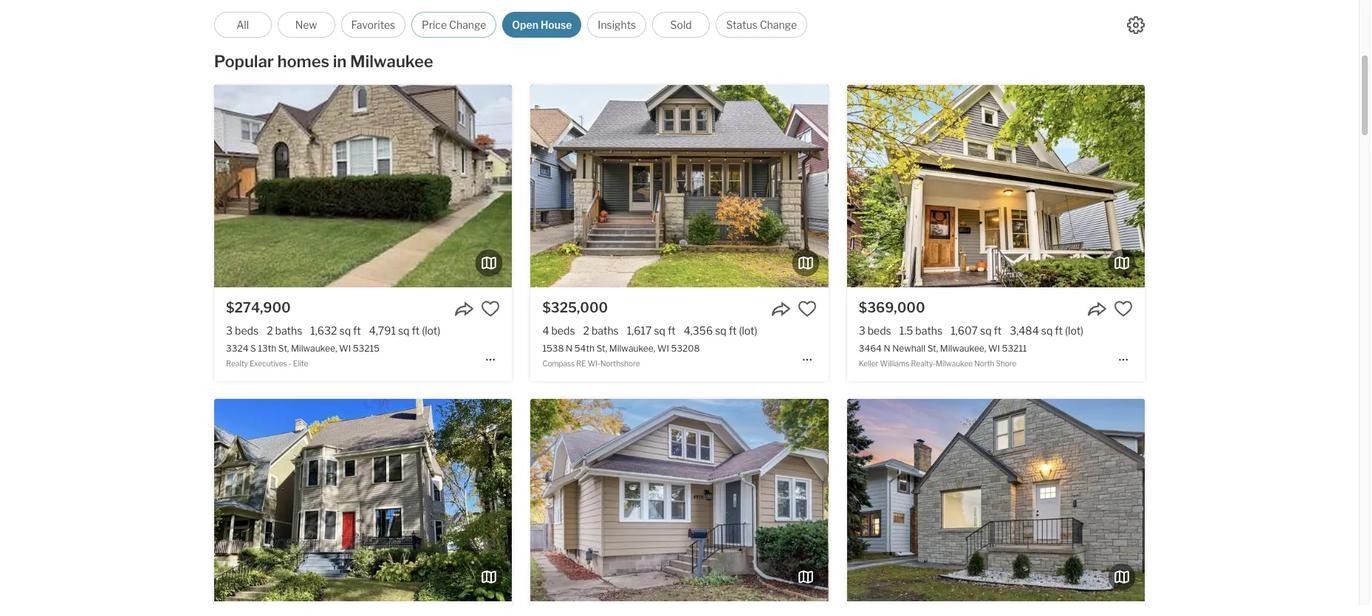 Task type: describe. For each thing, give the bounding box(es) containing it.
open
[[512, 18, 539, 31]]

0 vertical spatial milwaukee
[[350, 52, 433, 71]]

sq for 1,632
[[339, 324, 351, 337]]

1.5 baths
[[900, 324, 943, 337]]

54th
[[575, 343, 595, 354]]

4
[[543, 324, 549, 337]]

3464
[[859, 343, 882, 354]]

st, for $369,000
[[928, 343, 938, 354]]

milwaukee, for $274,900
[[291, 343, 337, 354]]

wi for $369,000
[[988, 343, 1000, 354]]

2 for $325,000
[[583, 324, 589, 337]]

wi for $325,000
[[657, 343, 669, 354]]

northshore
[[601, 359, 640, 368]]

1,632
[[311, 324, 337, 337]]

price
[[422, 18, 447, 31]]

st, for $274,900
[[278, 343, 289, 354]]

insights
[[598, 18, 636, 31]]

2 baths for $274,900
[[267, 324, 302, 337]]

sq for 3,484
[[1041, 324, 1053, 337]]

1 photo of 3324 s 13th st, milwaukee, wi 53215 image from the left
[[0, 85, 214, 287]]

4,791
[[369, 324, 396, 337]]

elite
[[293, 359, 308, 368]]

option group containing all
[[214, 12, 808, 38]]

2 photo of 1538 n 54th st, milwaukee, wi 53208 image from the left
[[531, 85, 829, 287]]

Sold radio
[[652, 12, 710, 38]]

homes
[[277, 52, 330, 71]]

2 photo of 2834 n prospect ave, milwaukee, wi 53211 image from the left
[[214, 399, 512, 601]]

1,632 sq ft
[[311, 324, 361, 337]]

favorite button checkbox for $274,900
[[481, 299, 500, 318]]

baths for $369,000
[[916, 324, 943, 337]]

53208
[[671, 343, 700, 354]]

3324 s 13th st, milwaukee, wi 53215 realty executives - elite
[[226, 343, 380, 368]]

3464 n newhall st, milwaukee, wi 53211 keller williams realty-milwaukee north shore
[[859, 343, 1027, 368]]

1.5
[[900, 324, 913, 337]]

$369,000
[[859, 300, 925, 315]]

1,617
[[627, 324, 652, 337]]

status
[[726, 18, 758, 31]]

open house
[[512, 18, 572, 31]]

newhall
[[893, 343, 926, 354]]

realty-
[[911, 359, 936, 368]]

sq for 4,791
[[398, 324, 410, 337]]

ft for 4,791 sq ft (lot)
[[412, 324, 420, 337]]

sq for 1,607
[[980, 324, 992, 337]]

2 baths for $325,000
[[583, 324, 619, 337]]

2 photo of 3464 n newhall st, milwaukee, wi 53211 image from the left
[[847, 85, 1145, 287]]

re
[[576, 359, 586, 368]]

4 beds
[[543, 324, 575, 337]]

1 photo of 1538 n 54th st, milwaukee, wi 53208 image from the left
[[233, 85, 531, 287]]

price change
[[422, 18, 486, 31]]

all
[[237, 18, 249, 31]]

(lot) for $325,000
[[739, 324, 758, 337]]

3 photo of 1538 n 54th st, milwaukee, wi 53208 image from the left
[[828, 85, 1126, 287]]

2 for $274,900
[[267, 324, 273, 337]]

change for price change
[[449, 18, 486, 31]]

53215
[[353, 343, 380, 354]]

north
[[975, 359, 995, 368]]

sq for 4,356
[[715, 324, 727, 337]]

3 photo of 4979 n 55th st, milwaukee, wi 53218 image from the left
[[828, 399, 1126, 601]]

3 beds for $274,900
[[226, 324, 259, 337]]

new
[[295, 18, 317, 31]]

keller
[[859, 359, 879, 368]]

3,484
[[1010, 324, 1039, 337]]

ft for 1,617 sq ft
[[668, 324, 676, 337]]

s
[[250, 343, 256, 354]]

ft for 3,484 sq ft (lot)
[[1055, 324, 1063, 337]]

favorite button image for $369,000
[[1114, 299, 1133, 318]]

-
[[289, 359, 292, 368]]

1 photo of 3464 n newhall st, milwaukee, wi 53211 image from the left
[[549, 85, 847, 287]]

3 beds for $369,000
[[859, 324, 892, 337]]

3 photo of 2834 n prospect ave, milwaukee, wi 53211 image from the left
[[512, 399, 810, 601]]

in
[[333, 52, 347, 71]]



Task type: locate. For each thing, give the bounding box(es) containing it.
ft left 3,484
[[994, 324, 1002, 337]]

1 horizontal spatial (lot)
[[739, 324, 758, 337]]

milwaukee, inside "1538 n 54th st, milwaukee, wi 53208 compass re wi-northshore"
[[609, 343, 656, 354]]

2 milwaukee, from the left
[[609, 343, 656, 354]]

1 favorite button checkbox from the left
[[481, 299, 500, 318]]

2 favorite button image from the left
[[798, 299, 817, 318]]

2 horizontal spatial favorite button image
[[1114, 299, 1133, 318]]

milwaukee,
[[291, 343, 337, 354], [609, 343, 656, 354], [940, 343, 987, 354]]

(lot) for $369,000
[[1065, 324, 1084, 337]]

change right price
[[449, 18, 486, 31]]

sq for 1,617
[[654, 324, 666, 337]]

2 photo of 4979 n 55th st, milwaukee, wi 53218 image from the left
[[531, 399, 829, 601]]

sold
[[671, 18, 692, 31]]

Price Change radio
[[412, 12, 497, 38]]

0 horizontal spatial 3 beds
[[226, 324, 259, 337]]

2 horizontal spatial milwaukee,
[[940, 343, 987, 354]]

baths for $274,900
[[275, 324, 302, 337]]

1 milwaukee, from the left
[[291, 343, 337, 354]]

favorite button image
[[481, 299, 500, 318], [798, 299, 817, 318], [1114, 299, 1133, 318]]

2 n from the left
[[884, 343, 891, 354]]

6 sq from the left
[[1041, 324, 1053, 337]]

st, inside 3324 s 13th st, milwaukee, wi 53215 realty executives - elite
[[278, 343, 289, 354]]

2 horizontal spatial favorite button checkbox
[[1114, 299, 1133, 318]]

beds
[[235, 324, 259, 337], [551, 324, 575, 337], [868, 324, 892, 337]]

sq right 1,632
[[339, 324, 351, 337]]

1 sq from the left
[[339, 324, 351, 337]]

beds for $369,000
[[868, 324, 892, 337]]

sq right the 1,617
[[654, 324, 666, 337]]

0 horizontal spatial n
[[566, 343, 573, 354]]

2 beds from the left
[[551, 324, 575, 337]]

2 horizontal spatial st,
[[928, 343, 938, 354]]

0 horizontal spatial st,
[[278, 343, 289, 354]]

1 horizontal spatial milwaukee
[[936, 359, 973, 368]]

1 2 baths from the left
[[267, 324, 302, 337]]

Insights radio
[[588, 12, 647, 38]]

1 vertical spatial milwaukee
[[936, 359, 973, 368]]

1 horizontal spatial beds
[[551, 324, 575, 337]]

3 beds up 3464
[[859, 324, 892, 337]]

0 horizontal spatial milwaukee
[[350, 52, 433, 71]]

0 horizontal spatial 2
[[267, 324, 273, 337]]

2 horizontal spatial wi
[[988, 343, 1000, 354]]

wi down 1,632 sq ft
[[339, 343, 351, 354]]

beds for $325,000
[[551, 324, 575, 337]]

sq
[[339, 324, 351, 337], [398, 324, 410, 337], [654, 324, 666, 337], [715, 324, 727, 337], [980, 324, 992, 337], [1041, 324, 1053, 337]]

2 photo of 2953 s 43rd st, milwaukee, wi 53219 image from the left
[[847, 399, 1145, 601]]

1 horizontal spatial change
[[760, 18, 797, 31]]

n for $369,000
[[884, 343, 891, 354]]

1 horizontal spatial favorite button checkbox
[[798, 299, 817, 318]]

1 horizontal spatial wi
[[657, 343, 669, 354]]

1 horizontal spatial favorite button image
[[798, 299, 817, 318]]

milwaukee down favorites radio
[[350, 52, 433, 71]]

3,484 sq ft (lot)
[[1010, 324, 1084, 337]]

photo of 1538 n 54th st, milwaukee, wi 53208 image
[[233, 85, 531, 287], [531, 85, 829, 287], [828, 85, 1126, 287]]

$274,900
[[226, 300, 291, 315]]

3 up 3324
[[226, 324, 233, 337]]

2 photo of 3324 s 13th st, milwaukee, wi 53215 image from the left
[[214, 85, 512, 287]]

wi down 1,617 sq ft
[[657, 343, 669, 354]]

All radio
[[214, 12, 272, 38]]

1 st, from the left
[[278, 343, 289, 354]]

milwaukee, up elite
[[291, 343, 337, 354]]

1 horizontal spatial 2 baths
[[583, 324, 619, 337]]

wi-
[[588, 359, 601, 368]]

1 baths from the left
[[275, 324, 302, 337]]

wi inside "1538 n 54th st, milwaukee, wi 53208 compass re wi-northshore"
[[657, 343, 669, 354]]

photo of 3464 n newhall st, milwaukee, wi 53211 image
[[549, 85, 847, 287], [847, 85, 1145, 287], [1145, 85, 1370, 287]]

baths right 1.5
[[916, 324, 943, 337]]

2 sq from the left
[[398, 324, 410, 337]]

photo of 4979 n 55th st, milwaukee, wi 53218 image
[[233, 399, 531, 601], [531, 399, 829, 601], [828, 399, 1126, 601]]

beds for $274,900
[[235, 324, 259, 337]]

st, for $325,000
[[597, 343, 607, 354]]

realty
[[226, 359, 248, 368]]

1 photo of 2953 s 43rd st, milwaukee, wi 53219 image from the left
[[549, 399, 847, 601]]

1,607
[[951, 324, 978, 337]]

1,617 sq ft
[[627, 324, 676, 337]]

shore
[[996, 359, 1017, 368]]

2 baths up 54th
[[583, 324, 619, 337]]

1 (lot) from the left
[[422, 324, 441, 337]]

1 horizontal spatial milwaukee,
[[609, 343, 656, 354]]

2 2 baths from the left
[[583, 324, 619, 337]]

1 beds from the left
[[235, 324, 259, 337]]

milwaukee inside 3464 n newhall st, milwaukee, wi 53211 keller williams realty-milwaukee north shore
[[936, 359, 973, 368]]

3 beds
[[226, 324, 259, 337], [859, 324, 892, 337]]

New radio
[[277, 12, 335, 38]]

1 wi from the left
[[339, 343, 351, 354]]

n right 3464
[[884, 343, 891, 354]]

change inside option
[[760, 18, 797, 31]]

Open House radio
[[503, 12, 582, 38]]

1 horizontal spatial st,
[[597, 343, 607, 354]]

3 photo of 3464 n newhall st, milwaukee, wi 53211 image from the left
[[1145, 85, 1370, 287]]

2 up 54th
[[583, 324, 589, 337]]

milwaukee, inside 3324 s 13th st, milwaukee, wi 53215 realty executives - elite
[[291, 343, 337, 354]]

1 horizontal spatial 3 beds
[[859, 324, 892, 337]]

change right status
[[760, 18, 797, 31]]

photo of 2834 n prospect ave, milwaukee, wi 53211 image
[[0, 399, 214, 601], [214, 399, 512, 601], [512, 399, 810, 601]]

4,356 sq ft (lot)
[[684, 324, 758, 337]]

2 baths from the left
[[592, 324, 619, 337]]

3 sq from the left
[[654, 324, 666, 337]]

favorite button checkbox for $369,000
[[1114, 299, 1133, 318]]

1 2 from the left
[[267, 324, 273, 337]]

baths up 54th
[[592, 324, 619, 337]]

option group
[[214, 12, 808, 38]]

wi up "north"
[[988, 343, 1000, 354]]

2 horizontal spatial beds
[[868, 324, 892, 337]]

st, up realty-
[[928, 343, 938, 354]]

favorite button image for $274,900
[[481, 299, 500, 318]]

Status Change radio
[[716, 12, 808, 38]]

3 favorite button checkbox from the left
[[1114, 299, 1133, 318]]

(lot) right 3,484
[[1065, 324, 1084, 337]]

popular
[[214, 52, 274, 71]]

3 favorite button image from the left
[[1114, 299, 1133, 318]]

beds up 3464
[[868, 324, 892, 337]]

milwaukee, for $369,000
[[940, 343, 987, 354]]

williams
[[880, 359, 910, 368]]

beds up the s
[[235, 324, 259, 337]]

2 baths
[[267, 324, 302, 337], [583, 324, 619, 337]]

3 ft from the left
[[668, 324, 676, 337]]

1 horizontal spatial baths
[[592, 324, 619, 337]]

1 3 beds from the left
[[226, 324, 259, 337]]

0 horizontal spatial 3
[[226, 324, 233, 337]]

2 change from the left
[[760, 18, 797, 31]]

0 horizontal spatial 2 baths
[[267, 324, 302, 337]]

4,356
[[684, 324, 713, 337]]

1 favorite button image from the left
[[481, 299, 500, 318]]

st, up 'wi-'
[[597, 343, 607, 354]]

2 horizontal spatial baths
[[916, 324, 943, 337]]

n for $325,000
[[566, 343, 573, 354]]

Favorites radio
[[341, 12, 406, 38]]

2 up the 13th
[[267, 324, 273, 337]]

n inside "1538 n 54th st, milwaukee, wi 53208 compass re wi-northshore"
[[566, 343, 573, 354]]

4 sq from the left
[[715, 324, 727, 337]]

favorite button checkbox for $325,000
[[798, 299, 817, 318]]

2 3 beds from the left
[[859, 324, 892, 337]]

n inside 3464 n newhall st, milwaukee, wi 53211 keller williams realty-milwaukee north shore
[[884, 343, 891, 354]]

0 horizontal spatial milwaukee,
[[291, 343, 337, 354]]

wi inside 3324 s 13th st, milwaukee, wi 53215 realty executives - elite
[[339, 343, 351, 354]]

1 3 from the left
[[226, 324, 233, 337]]

0 horizontal spatial beds
[[235, 324, 259, 337]]

ft for 1,632 sq ft
[[353, 324, 361, 337]]

popular homes in milwaukee
[[214, 52, 433, 71]]

1 horizontal spatial 3
[[859, 324, 866, 337]]

1 ft from the left
[[353, 324, 361, 337]]

3 for $274,900
[[226, 324, 233, 337]]

wi inside 3464 n newhall st, milwaukee, wi 53211 keller williams realty-milwaukee north shore
[[988, 343, 1000, 354]]

3 beds up 3324
[[226, 324, 259, 337]]

compass
[[543, 359, 575, 368]]

3 baths from the left
[[916, 324, 943, 337]]

3 beds from the left
[[868, 324, 892, 337]]

0 horizontal spatial baths
[[275, 324, 302, 337]]

favorite button checkbox
[[481, 299, 500, 318], [798, 299, 817, 318], [1114, 299, 1133, 318]]

ft up 53208
[[668, 324, 676, 337]]

sq right the '1,607'
[[980, 324, 992, 337]]

3 (lot) from the left
[[1065, 324, 1084, 337]]

wi for $274,900
[[339, 343, 351, 354]]

2 horizontal spatial (lot)
[[1065, 324, 1084, 337]]

3 photo of 2953 s 43rd st, milwaukee, wi 53219 image from the left
[[1145, 399, 1370, 601]]

photo of 3324 s 13th st, milwaukee, wi 53215 image
[[0, 85, 214, 287], [214, 85, 512, 287], [512, 85, 810, 287]]

sq right 4,791
[[398, 324, 410, 337]]

2 wi from the left
[[657, 343, 669, 354]]

(lot)
[[422, 324, 441, 337], [739, 324, 758, 337], [1065, 324, 1084, 337]]

1 change from the left
[[449, 18, 486, 31]]

0 horizontal spatial (lot)
[[422, 324, 441, 337]]

milwaukee
[[350, 52, 433, 71], [936, 359, 973, 368]]

ft for 1,607 sq ft
[[994, 324, 1002, 337]]

n left 54th
[[566, 343, 573, 354]]

change inside radio
[[449, 18, 486, 31]]

1,607 sq ft
[[951, 324, 1002, 337]]

st, up "-"
[[278, 343, 289, 354]]

5 sq from the left
[[980, 324, 992, 337]]

baths up the 13th
[[275, 324, 302, 337]]

2 2 from the left
[[583, 324, 589, 337]]

(lot) right 4,356
[[739, 324, 758, 337]]

3324
[[226, 343, 249, 354]]

executives
[[250, 359, 287, 368]]

1538 n 54th st, milwaukee, wi 53208 compass re wi-northshore
[[543, 343, 700, 368]]

milwaukee, inside 3464 n newhall st, milwaukee, wi 53211 keller williams realty-milwaukee north shore
[[940, 343, 987, 354]]

favorite button image for $325,000
[[798, 299, 817, 318]]

2 st, from the left
[[597, 343, 607, 354]]

(lot) right 4,791
[[422, 324, 441, 337]]

ft right 3,484
[[1055, 324, 1063, 337]]

st, inside 3464 n newhall st, milwaukee, wi 53211 keller williams realty-milwaukee north shore
[[928, 343, 938, 354]]

3 st, from the left
[[928, 343, 938, 354]]

ft
[[353, 324, 361, 337], [412, 324, 420, 337], [668, 324, 676, 337], [729, 324, 737, 337], [994, 324, 1002, 337], [1055, 324, 1063, 337]]

baths
[[275, 324, 302, 337], [592, 324, 619, 337], [916, 324, 943, 337]]

1 horizontal spatial n
[[884, 343, 891, 354]]

3 up 3464
[[859, 324, 866, 337]]

0 horizontal spatial change
[[449, 18, 486, 31]]

3 photo of 3324 s 13th st, milwaukee, wi 53215 image from the left
[[512, 85, 810, 287]]

13th
[[258, 343, 276, 354]]

1 horizontal spatial 2
[[583, 324, 589, 337]]

2 favorite button checkbox from the left
[[798, 299, 817, 318]]

1 n from the left
[[566, 343, 573, 354]]

st, inside "1538 n 54th st, milwaukee, wi 53208 compass re wi-northshore"
[[597, 343, 607, 354]]

5 ft from the left
[[994, 324, 1002, 337]]

1 photo of 2834 n prospect ave, milwaukee, wi 53211 image from the left
[[0, 399, 214, 601]]

2 3 from the left
[[859, 324, 866, 337]]

1 photo of 4979 n 55th st, milwaukee, wi 53218 image from the left
[[233, 399, 531, 601]]

4 ft from the left
[[729, 324, 737, 337]]

favorites
[[351, 18, 395, 31]]

milwaukee, down the '1,607'
[[940, 343, 987, 354]]

53211
[[1002, 343, 1027, 354]]

ft right 4,356
[[729, 324, 737, 337]]

6 ft from the left
[[1055, 324, 1063, 337]]

ft up 53215
[[353, 324, 361, 337]]

4,791 sq ft (lot)
[[369, 324, 441, 337]]

1538
[[543, 343, 564, 354]]

ft right 4,791
[[412, 324, 420, 337]]

photo of 2953 s 43rd st, milwaukee, wi 53219 image
[[549, 399, 847, 601], [847, 399, 1145, 601], [1145, 399, 1370, 601]]

sq right 4,356
[[715, 324, 727, 337]]

3 for $369,000
[[859, 324, 866, 337]]

change
[[449, 18, 486, 31], [760, 18, 797, 31]]

$325,000
[[543, 300, 608, 315]]

ft for 4,356 sq ft (lot)
[[729, 324, 737, 337]]

beds right "4"
[[551, 324, 575, 337]]

2 ft from the left
[[412, 324, 420, 337]]

0 horizontal spatial favorite button image
[[481, 299, 500, 318]]

sq right 3,484
[[1041, 324, 1053, 337]]

0 horizontal spatial wi
[[339, 343, 351, 354]]

milwaukee, for $325,000
[[609, 343, 656, 354]]

2
[[267, 324, 273, 337], [583, 324, 589, 337]]

house
[[541, 18, 572, 31]]

st,
[[278, 343, 289, 354], [597, 343, 607, 354], [928, 343, 938, 354]]

2 (lot) from the left
[[739, 324, 758, 337]]

3 milwaukee, from the left
[[940, 343, 987, 354]]

milwaukee left "north"
[[936, 359, 973, 368]]

milwaukee, down the 1,617
[[609, 343, 656, 354]]

3 wi from the left
[[988, 343, 1000, 354]]

(lot) for $274,900
[[422, 324, 441, 337]]

0 horizontal spatial favorite button checkbox
[[481, 299, 500, 318]]

wi
[[339, 343, 351, 354], [657, 343, 669, 354], [988, 343, 1000, 354]]

n
[[566, 343, 573, 354], [884, 343, 891, 354]]

3
[[226, 324, 233, 337], [859, 324, 866, 337]]

change for status change
[[760, 18, 797, 31]]

baths for $325,000
[[592, 324, 619, 337]]

2 baths up the 13th
[[267, 324, 302, 337]]

status change
[[726, 18, 797, 31]]



Task type: vqa. For each thing, say whether or not it's contained in the screenshot.


